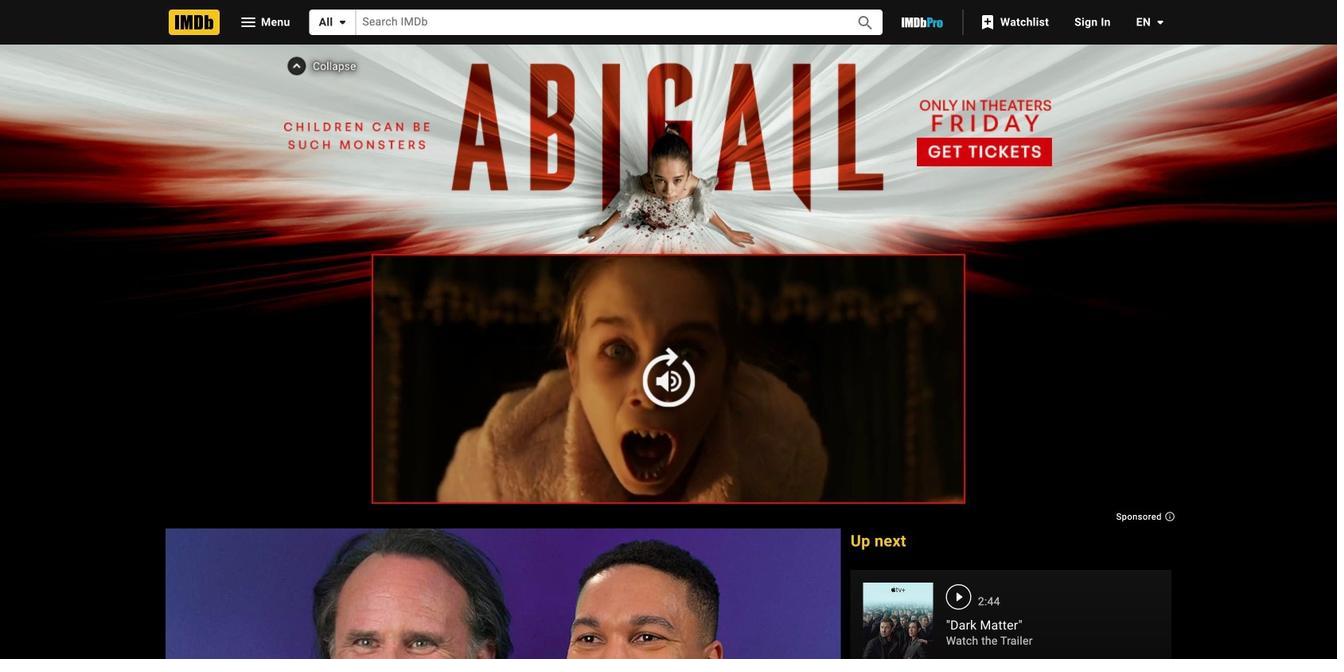 Task type: vqa. For each thing, say whether or not it's contained in the screenshot.
one
no



Task type: describe. For each thing, give the bounding box(es) containing it.
arrow drop down image
[[1151, 13, 1170, 32]]

menu image
[[239, 13, 258, 32]]

the dangers of filming "fallout" image
[[166, 529, 842, 659]]



Task type: locate. For each thing, give the bounding box(es) containing it.
None search field
[[309, 10, 883, 35]]

home image
[[169, 10, 220, 35]]

watchlist image
[[978, 13, 998, 32]]

None field
[[356, 10, 838, 35]]

Search IMDb text field
[[356, 10, 838, 35]]

submit search image
[[856, 13, 875, 33]]

dark matter image
[[864, 583, 934, 659]]

arrow drop down image
[[333, 13, 352, 32]]

group
[[166, 529, 842, 659]]



